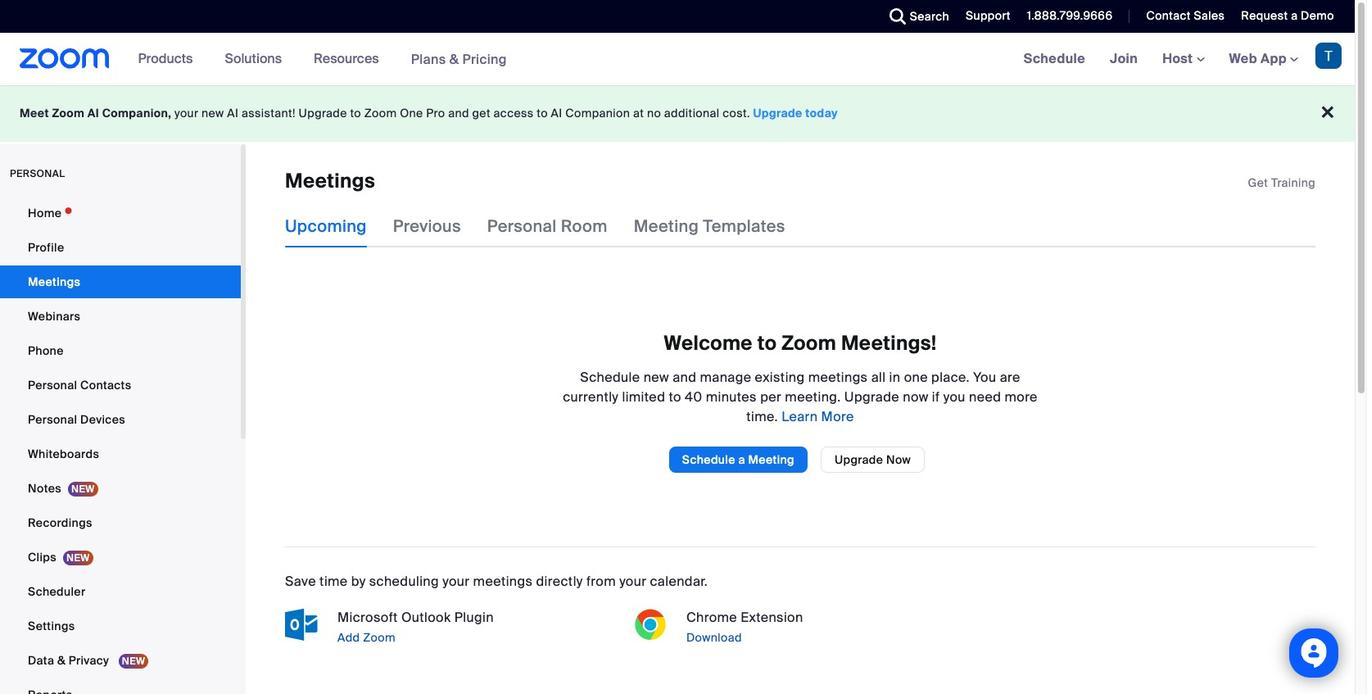 Task type: locate. For each thing, give the bounding box(es) containing it.
your right the from
[[620, 573, 647, 590]]

ai
[[88, 106, 99, 120], [227, 106, 239, 120], [551, 106, 563, 120]]

meetings up plugin
[[473, 573, 533, 590]]

today
[[806, 106, 839, 120]]

personal for personal room
[[488, 216, 557, 237]]

1 vertical spatial meetings
[[28, 275, 81, 289]]

meetings for your
[[473, 573, 533, 590]]

host button
[[1163, 50, 1205, 67]]

1 horizontal spatial and
[[673, 369, 697, 386]]

0 vertical spatial meetings
[[809, 369, 868, 386]]

1 vertical spatial new
[[644, 369, 670, 386]]

1.888.799.9666 button up join
[[1015, 0, 1117, 33]]

new left assistant!
[[202, 106, 224, 120]]

0 vertical spatial meeting
[[634, 216, 699, 237]]

support link
[[954, 0, 1015, 33], [966, 8, 1011, 23]]

0 horizontal spatial &
[[57, 653, 66, 668]]

0 horizontal spatial meeting
[[634, 216, 699, 237]]

support
[[966, 8, 1011, 23]]

meeting down time.
[[749, 452, 795, 467]]

& right data
[[57, 653, 66, 668]]

devices
[[80, 412, 125, 427]]

1 vertical spatial a
[[739, 452, 746, 467]]

zoom left one
[[365, 106, 397, 120]]

limited
[[622, 388, 666, 406]]

1 horizontal spatial a
[[1292, 8, 1299, 23]]

ai left companion
[[551, 106, 563, 120]]

personal for personal contacts
[[28, 378, 77, 393]]

3 ai from the left
[[551, 106, 563, 120]]

upgrade left now
[[835, 452, 884, 467]]

whiteboards link
[[0, 438, 241, 470]]

1 ai from the left
[[88, 106, 99, 120]]

home
[[28, 206, 62, 220]]

additional
[[665, 106, 720, 120]]

personal
[[10, 167, 65, 180]]

learn more link
[[779, 408, 855, 425]]

personal room
[[488, 216, 608, 237]]

0 vertical spatial &
[[450, 50, 459, 68]]

0 horizontal spatial meetings
[[28, 275, 81, 289]]

a for schedule
[[739, 452, 746, 467]]

schedule
[[1024, 50, 1086, 67], [581, 369, 641, 386], [683, 452, 736, 467]]

previous
[[393, 216, 461, 237]]

meeting inside button
[[749, 452, 795, 467]]

add zoom link
[[334, 628, 618, 647]]

scheduler
[[28, 584, 86, 599]]

personal inside 'link'
[[28, 412, 77, 427]]

& for pricing
[[450, 50, 459, 68]]

a inside button
[[739, 452, 746, 467]]

a left demo
[[1292, 8, 1299, 23]]

meeting left the templates
[[634, 216, 699, 237]]

0 horizontal spatial new
[[202, 106, 224, 120]]

0 vertical spatial a
[[1292, 8, 1299, 23]]

your up plugin
[[443, 573, 470, 590]]

meetings up the meeting.
[[809, 369, 868, 386]]

upgrade right cost. at right
[[754, 106, 803, 120]]

one
[[400, 106, 423, 120]]

1 vertical spatial and
[[673, 369, 697, 386]]

1 vertical spatial meetings
[[473, 573, 533, 590]]

meetings
[[809, 369, 868, 386], [473, 573, 533, 590]]

to down resources dropdown button
[[350, 106, 361, 120]]

data & privacy
[[28, 653, 112, 668]]

and left get
[[448, 106, 470, 120]]

data
[[28, 653, 54, 668]]

and inside schedule new and manage existing meetings all in one place. you are currently limited to 40 minutes per meeting. upgrade now if you need more time.
[[673, 369, 697, 386]]

calendar.
[[650, 573, 708, 590]]

a down minutes
[[739, 452, 746, 467]]

1 horizontal spatial meetings
[[285, 168, 375, 193]]

download link
[[684, 628, 967, 647]]

0 vertical spatial schedule
[[1024, 50, 1086, 67]]

&
[[450, 50, 459, 68], [57, 653, 66, 668]]

personal down phone
[[28, 378, 77, 393]]

& inside product information navigation
[[450, 50, 459, 68]]

settings link
[[0, 610, 241, 643]]

personal up whiteboards
[[28, 412, 77, 427]]

get
[[473, 106, 491, 120]]

to inside schedule new and manage existing meetings all in one place. you are currently limited to 40 minutes per meeting. upgrade now if you need more time.
[[669, 388, 682, 406]]

settings
[[28, 619, 75, 634]]

schedule for schedule
[[1024, 50, 1086, 67]]

& inside personal menu "menu"
[[57, 653, 66, 668]]

schedule inside button
[[683, 452, 736, 467]]

privacy
[[69, 653, 109, 668]]

upgrade today link
[[754, 106, 839, 120]]

pricing
[[463, 50, 507, 68]]

1 horizontal spatial meeting
[[749, 452, 795, 467]]

your inside the meet zoom ai companion, footer
[[175, 106, 199, 120]]

to
[[350, 106, 361, 120], [537, 106, 548, 120], [758, 331, 777, 356], [669, 388, 682, 406]]

products button
[[138, 33, 200, 85]]

web app button
[[1230, 50, 1299, 67]]

upgrade now button
[[821, 447, 925, 473]]

schedule down 40
[[683, 452, 736, 467]]

and
[[448, 106, 470, 120], [673, 369, 697, 386]]

your right companion,
[[175, 106, 199, 120]]

from
[[587, 573, 616, 590]]

meetings for existing
[[809, 369, 868, 386]]

personal
[[488, 216, 557, 237], [28, 378, 77, 393], [28, 412, 77, 427]]

products
[[138, 50, 193, 67]]

zoom down microsoft
[[363, 630, 396, 645]]

get
[[1249, 175, 1269, 190]]

chrome extension download
[[687, 609, 804, 645]]

2 vertical spatial schedule
[[683, 452, 736, 467]]

ai left assistant!
[[227, 106, 239, 120]]

meet zoom ai companion, footer
[[0, 85, 1356, 142]]

contact sales link
[[1135, 0, 1230, 33], [1147, 8, 1226, 23]]

1.888.799.9666
[[1028, 8, 1113, 23]]

personal inside tabs of meeting tab list
[[488, 216, 557, 237]]

a
[[1292, 8, 1299, 23], [739, 452, 746, 467]]

learn
[[782, 408, 818, 425]]

notes
[[28, 481, 61, 496]]

1 vertical spatial meeting
[[749, 452, 795, 467]]

microsoft
[[338, 609, 398, 626]]

& right 'plans'
[[450, 50, 459, 68]]

banner
[[0, 33, 1356, 86]]

2 vertical spatial personal
[[28, 412, 77, 427]]

1 horizontal spatial new
[[644, 369, 670, 386]]

0 vertical spatial personal
[[488, 216, 557, 237]]

in
[[890, 369, 901, 386]]

time
[[320, 573, 348, 590]]

phone link
[[0, 334, 241, 367]]

1 horizontal spatial &
[[450, 50, 459, 68]]

0 horizontal spatial your
[[175, 106, 199, 120]]

zoom up existing
[[782, 331, 837, 356]]

1 horizontal spatial your
[[443, 573, 470, 590]]

schedule inside meetings navigation
[[1024, 50, 1086, 67]]

request a demo link
[[1230, 0, 1356, 33], [1242, 8, 1335, 23]]

extension
[[741, 609, 804, 626]]

zoom logo image
[[20, 48, 110, 69]]

welcome to zoom meetings!
[[664, 331, 937, 356]]

1.888.799.9666 button
[[1015, 0, 1117, 33], [1028, 8, 1113, 23]]

and up 40
[[673, 369, 697, 386]]

upgrade inside schedule new and manage existing meetings all in one place. you are currently limited to 40 minutes per meeting. upgrade now if you need more time.
[[845, 388, 900, 406]]

meetings navigation
[[1012, 33, 1356, 86]]

0 vertical spatial meetings
[[285, 168, 375, 193]]

meetings inside schedule new and manage existing meetings all in one place. you are currently limited to 40 minutes per meeting. upgrade now if you need more time.
[[809, 369, 868, 386]]

plugin
[[455, 609, 494, 626]]

1 horizontal spatial meetings
[[809, 369, 868, 386]]

2 horizontal spatial schedule
[[1024, 50, 1086, 67]]

meetings up upcoming
[[285, 168, 375, 193]]

by
[[351, 573, 366, 590]]

meeting inside tab list
[[634, 216, 699, 237]]

1 vertical spatial personal
[[28, 378, 77, 393]]

personal menu menu
[[0, 197, 241, 694]]

1 vertical spatial schedule
[[581, 369, 641, 386]]

schedule up currently
[[581, 369, 641, 386]]

2 horizontal spatial ai
[[551, 106, 563, 120]]

clips link
[[0, 541, 241, 574]]

to left 40
[[669, 388, 682, 406]]

0 vertical spatial and
[[448, 106, 470, 120]]

0 horizontal spatial ai
[[88, 106, 99, 120]]

now
[[887, 452, 912, 467]]

contact sales
[[1147, 8, 1226, 23]]

solutions
[[225, 50, 282, 67]]

schedule inside schedule new and manage existing meetings all in one place. you are currently limited to 40 minutes per meeting. upgrade now if you need more time.
[[581, 369, 641, 386]]

upgrade down all
[[845, 388, 900, 406]]

get training link
[[1249, 175, 1316, 190]]

schedule for schedule new and manage existing meetings all in one place. you are currently limited to 40 minutes per meeting. upgrade now if you need more time.
[[581, 369, 641, 386]]

profile picture image
[[1316, 43, 1343, 69]]

meetings up webinars
[[28, 275, 81, 289]]

sales
[[1195, 8, 1226, 23]]

0 vertical spatial new
[[202, 106, 224, 120]]

upgrade
[[299, 106, 347, 120], [754, 106, 803, 120], [845, 388, 900, 406], [835, 452, 884, 467]]

download
[[687, 630, 742, 645]]

schedule down 1.888.799.9666
[[1024, 50, 1086, 67]]

1 vertical spatial &
[[57, 653, 66, 668]]

1.888.799.9666 button up schedule link
[[1028, 8, 1113, 23]]

0 horizontal spatial and
[[448, 106, 470, 120]]

new up the limited
[[644, 369, 670, 386]]

0 horizontal spatial schedule
[[581, 369, 641, 386]]

0 horizontal spatial meetings
[[473, 573, 533, 590]]

ai left companion,
[[88, 106, 99, 120]]

personal contacts
[[28, 378, 131, 393]]

1 horizontal spatial schedule
[[683, 452, 736, 467]]

0 horizontal spatial a
[[739, 452, 746, 467]]

personal left room
[[488, 216, 557, 237]]

1 horizontal spatial ai
[[227, 106, 239, 120]]



Task type: describe. For each thing, give the bounding box(es) containing it.
web app
[[1230, 50, 1288, 67]]

place.
[[932, 369, 970, 386]]

your for meetings
[[443, 573, 470, 590]]

meeting.
[[785, 388, 841, 406]]

meet
[[20, 106, 49, 120]]

resources
[[314, 50, 379, 67]]

personal for personal devices
[[28, 412, 77, 427]]

banner containing products
[[0, 33, 1356, 86]]

2 horizontal spatial your
[[620, 573, 647, 590]]

now
[[903, 388, 929, 406]]

meetings link
[[0, 266, 241, 298]]

join link
[[1098, 33, 1151, 85]]

personal devices link
[[0, 403, 241, 436]]

recordings
[[28, 516, 92, 530]]

save
[[285, 573, 316, 590]]

home link
[[0, 197, 241, 229]]

companion,
[[102, 106, 172, 120]]

are
[[1000, 369, 1021, 386]]

you
[[944, 388, 966, 406]]

product information navigation
[[126, 33, 520, 86]]

save time by scheduling your meetings directly from your calendar.
[[285, 573, 708, 590]]

meeting templates
[[634, 216, 786, 237]]

welcome
[[664, 331, 753, 356]]

upgrade down product information navigation
[[299, 106, 347, 120]]

per
[[761, 388, 782, 406]]

schedule new and manage existing meetings all in one place. you are currently limited to 40 minutes per meeting. upgrade now if you need more time.
[[563, 369, 1038, 425]]

manage
[[700, 369, 752, 386]]

phone
[[28, 343, 64, 358]]

you
[[974, 369, 997, 386]]

meet zoom ai companion, your new ai assistant! upgrade to zoom one pro and get access to ai companion at no additional cost. upgrade today
[[20, 106, 839, 120]]

access
[[494, 106, 534, 120]]

room
[[561, 216, 608, 237]]

upcoming
[[285, 216, 367, 237]]

search
[[910, 9, 950, 24]]

and inside the meet zoom ai companion, footer
[[448, 106, 470, 120]]

app
[[1261, 50, 1288, 67]]

personal devices
[[28, 412, 125, 427]]

new inside schedule new and manage existing meetings all in one place. you are currently limited to 40 minutes per meeting. upgrade now if you need more time.
[[644, 369, 670, 386]]

profile link
[[0, 231, 241, 264]]

zoom right meet
[[52, 106, 85, 120]]

40
[[685, 388, 703, 406]]

plans & pricing
[[411, 50, 507, 68]]

assistant!
[[242, 106, 296, 120]]

web
[[1230, 50, 1258, 67]]

recordings link
[[0, 507, 241, 539]]

zoom inside microsoft outlook plugin add zoom
[[363, 630, 396, 645]]

clips
[[28, 550, 57, 565]]

new inside the meet zoom ai companion, footer
[[202, 106, 224, 120]]

webinars
[[28, 309, 81, 324]]

no
[[647, 106, 662, 120]]

contacts
[[80, 378, 131, 393]]

personal contacts link
[[0, 369, 241, 402]]

upgrade inside button
[[835, 452, 884, 467]]

2 ai from the left
[[227, 106, 239, 120]]

add
[[338, 630, 360, 645]]

existing
[[755, 369, 805, 386]]

request
[[1242, 8, 1289, 23]]

& for privacy
[[57, 653, 66, 668]]

data & privacy link
[[0, 644, 241, 677]]

templates
[[703, 216, 786, 237]]

tabs of meeting tab list
[[285, 205, 812, 248]]

plans
[[411, 50, 446, 68]]

get training
[[1249, 175, 1316, 190]]

more
[[822, 408, 855, 425]]

cost.
[[723, 106, 751, 120]]

scheduling
[[369, 573, 439, 590]]

profile
[[28, 240, 64, 255]]

solutions button
[[225, 33, 289, 85]]

to right access
[[537, 106, 548, 120]]

resources button
[[314, 33, 387, 85]]

your for new
[[175, 106, 199, 120]]

schedule for schedule a meeting
[[683, 452, 736, 467]]

minutes
[[706, 388, 757, 406]]

directly
[[536, 573, 583, 590]]

request a demo
[[1242, 8, 1335, 23]]

webinars link
[[0, 300, 241, 333]]

pro
[[426, 106, 445, 120]]

meetings inside 'link'
[[28, 275, 81, 289]]

at
[[634, 106, 644, 120]]

companion
[[566, 106, 630, 120]]

whiteboards
[[28, 447, 99, 461]]

need
[[970, 388, 1002, 406]]

all
[[872, 369, 886, 386]]

search button
[[878, 0, 954, 33]]

host
[[1163, 50, 1197, 67]]

join
[[1111, 50, 1139, 67]]

to up existing
[[758, 331, 777, 356]]

a for request
[[1292, 8, 1299, 23]]

contact
[[1147, 8, 1192, 23]]

chrome
[[687, 609, 738, 626]]

if
[[933, 388, 940, 406]]



Task type: vqa. For each thing, say whether or not it's contained in the screenshot.
& inside the Personal Menu menu
yes



